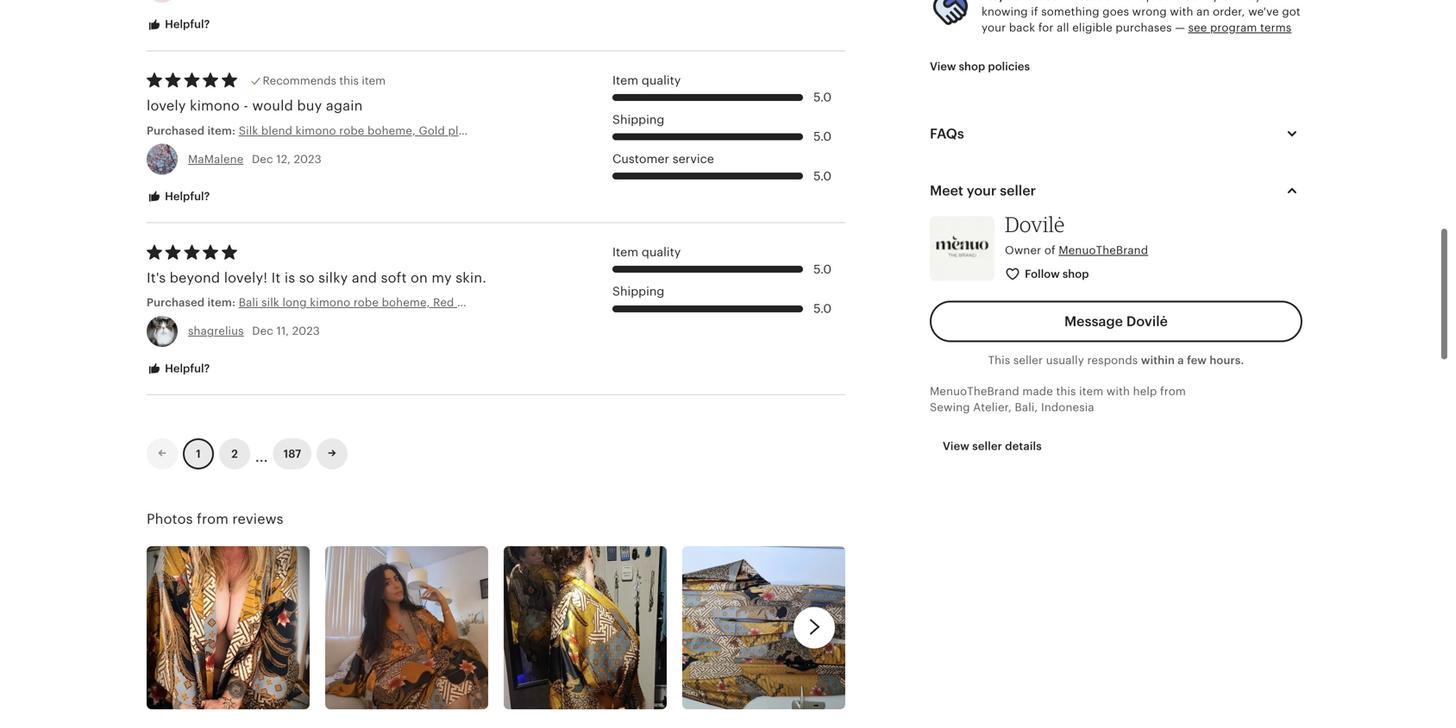 Task type: describe. For each thing, give the bounding box(es) containing it.
atelier,
[[974, 401, 1012, 414]]

purchased item: for beyond
[[147, 296, 239, 309]]

follow shop button
[[992, 258, 1104, 290]]

12,
[[276, 153, 291, 166]]

follow
[[1025, 267, 1060, 280]]

-
[[244, 98, 249, 114]]

view seller details link
[[930, 431, 1055, 462]]

helpful? for beyond
[[162, 362, 210, 375]]

shop for follow
[[1063, 267, 1089, 280]]

faqs
[[930, 126, 965, 142]]

order,
[[1213, 5, 1246, 18]]

menuothebrand made this item with help from sewing atelier, bali, indonesia
[[930, 385, 1187, 414]]

dec for would
[[252, 153, 273, 166]]

it
[[271, 270, 281, 286]]

wrong
[[1133, 5, 1167, 18]]

shipping for lovely kimono - would buy again
[[613, 113, 665, 126]]

an
[[1197, 5, 1210, 18]]

mamalene dec 12, 2023
[[188, 153, 322, 166]]

recommends
[[263, 74, 336, 87]]

beyond
[[170, 270, 220, 286]]

view shop policies button
[[917, 51, 1043, 82]]

confidently
[[1157, 0, 1219, 3]]

something
[[1042, 5, 1100, 18]]

this
[[989, 354, 1011, 367]]

view shop policies
[[930, 60, 1030, 73]]

shop confidently on etsy knowing if something goes wrong with an order, we've got your back for all eligible purchases —
[[982, 0, 1301, 34]]

helpful? for kimono
[[162, 190, 210, 203]]

lovely!
[[224, 270, 268, 286]]

so
[[299, 270, 315, 286]]

silky
[[319, 270, 348, 286]]

we've
[[1249, 5, 1280, 18]]

message dovilė
[[1065, 314, 1168, 329]]

menuothebrand link
[[1059, 244, 1149, 257]]

purchased item: for kimono
[[147, 124, 239, 137]]

this seller usually responds within a few hours.
[[989, 354, 1245, 367]]

this inside menuothebrand made this item with help from sewing atelier, bali, indonesia
[[1057, 385, 1077, 398]]

program
[[1211, 21, 1258, 34]]

owner
[[1005, 244, 1042, 257]]

item: for kimono
[[207, 124, 236, 137]]

etsy
[[1239, 0, 1262, 3]]

message dovilė button
[[930, 301, 1303, 342]]

sewing
[[930, 401, 971, 414]]

with inside menuothebrand made this item with help from sewing atelier, bali, indonesia
[[1107, 385, 1131, 398]]

few
[[1187, 354, 1207, 367]]

soft
[[381, 270, 407, 286]]

quality for it's beyond lovely!  it is so silky and soft on my skin.
[[642, 246, 681, 259]]

lovely
[[147, 98, 186, 114]]

…
[[255, 441, 268, 466]]

187 link
[[273, 438, 312, 469]]

knowing
[[982, 5, 1028, 18]]

it's beyond lovely!  it is so silky and soft on my skin.
[[147, 270, 487, 286]]

2023 for buy
[[294, 153, 322, 166]]

0 horizontal spatial this
[[339, 74, 359, 87]]

—
[[1175, 21, 1186, 34]]

item for lovely kimono - would buy again
[[613, 74, 639, 87]]

dec for it
[[252, 325, 273, 338]]

item quality for lovely kimono - would buy again
[[613, 74, 681, 87]]

responds
[[1088, 354, 1138, 367]]

service
[[673, 152, 714, 166]]

meet your seller
[[930, 183, 1036, 199]]

purchased for lovely
[[147, 124, 205, 137]]

details
[[1006, 440, 1042, 453]]

usually
[[1046, 354, 1085, 367]]

seller for details
[[973, 440, 1003, 453]]

indonesia
[[1041, 401, 1095, 414]]

item inside menuothebrand made this item with help from sewing atelier, bali, indonesia
[[1080, 385, 1104, 398]]

0 horizontal spatial on
[[411, 270, 428, 286]]

purchases
[[1116, 21, 1172, 34]]

helpful? button for kimono
[[134, 181, 223, 213]]

mamalene link
[[188, 153, 244, 166]]

seller for usually
[[1014, 354, 1043, 367]]

shagrelius
[[188, 325, 244, 338]]

menuothebrand inside menuothebrand made this item with help from sewing atelier, bali, indonesia
[[930, 385, 1020, 398]]

4 5.0 from the top
[[814, 263, 832, 276]]

hours.
[[1210, 354, 1245, 367]]

help
[[1134, 385, 1158, 398]]

meet your seller button
[[915, 170, 1319, 212]]

1 5.0 from the top
[[814, 91, 832, 104]]

skin.
[[456, 270, 487, 286]]

my
[[432, 270, 452, 286]]

see program terms
[[1189, 21, 1292, 34]]

bali,
[[1015, 401, 1038, 414]]

customer service
[[613, 152, 714, 166]]

again
[[326, 98, 363, 114]]

1 link
[[183, 438, 214, 469]]

a
[[1178, 354, 1185, 367]]

and
[[352, 270, 377, 286]]

is
[[285, 270, 295, 286]]

follow shop
[[1025, 267, 1089, 280]]

item quality for it's beyond lovely!  it is so silky and soft on my skin.
[[613, 246, 681, 259]]

it's
[[147, 270, 166, 286]]

for
[[1039, 21, 1054, 34]]

lovely kimono - would buy again
[[147, 98, 363, 114]]

made
[[1023, 385, 1054, 398]]

within
[[1142, 354, 1175, 367]]

187
[[284, 447, 301, 460]]

shipping for it's beyond lovely!  it is so silky and soft on my skin.
[[613, 285, 665, 298]]

policies
[[988, 60, 1030, 73]]



Task type: locate. For each thing, give the bounding box(es) containing it.
item
[[613, 74, 639, 87], [613, 246, 639, 259]]

helpful? button down the mamalene
[[134, 181, 223, 213]]

view for view seller details
[[943, 440, 970, 453]]

item for it's beyond lovely!  it is so silky and soft on my skin.
[[613, 246, 639, 259]]

mamalene
[[188, 153, 244, 166]]

0 horizontal spatial shop
[[959, 60, 986, 73]]

kimono
[[190, 98, 240, 114]]

shop right follow
[[1063, 267, 1089, 280]]

helpful? down shagrelius
[[162, 362, 210, 375]]

1 vertical spatial 2023
[[292, 325, 320, 338]]

with down confidently
[[1170, 5, 1194, 18]]

item:
[[207, 124, 236, 137], [207, 296, 236, 309]]

view inside button
[[930, 60, 957, 73]]

1 item from the top
[[613, 74, 639, 87]]

0 vertical spatial shop
[[959, 60, 986, 73]]

menuothebrand up "follow shop" on the top of page
[[1059, 244, 1149, 257]]

shop inside view shop policies button
[[959, 60, 986, 73]]

1 vertical spatial helpful?
[[162, 190, 210, 203]]

0 vertical spatial seller
[[1000, 183, 1036, 199]]

0 vertical spatial 2023
[[294, 153, 322, 166]]

0 vertical spatial menuothebrand
[[1059, 244, 1149, 257]]

back
[[1009, 21, 1036, 34]]

1 vertical spatial shop
[[1063, 267, 1089, 280]]

item: up shagrelius
[[207, 296, 236, 309]]

1 quality from the top
[[642, 74, 681, 87]]

2 helpful? button from the top
[[134, 181, 223, 213]]

1 horizontal spatial this
[[1057, 385, 1077, 398]]

purchased down beyond
[[147, 296, 205, 309]]

from
[[1161, 385, 1187, 398], [197, 511, 229, 527]]

faqs button
[[915, 113, 1319, 155]]

this
[[339, 74, 359, 87], [1057, 385, 1077, 398]]

see
[[1189, 21, 1208, 34]]

item quality
[[613, 74, 681, 87], [613, 246, 681, 259]]

0 vertical spatial helpful? button
[[134, 9, 223, 41]]

2 vertical spatial helpful? button
[[134, 353, 223, 385]]

seller
[[1000, 183, 1036, 199], [1014, 354, 1043, 367], [973, 440, 1003, 453]]

helpful? button
[[134, 9, 223, 41], [134, 181, 223, 213], [134, 353, 223, 385]]

dovilė up owner
[[1005, 212, 1065, 237]]

0 vertical spatial dec
[[252, 153, 273, 166]]

eligible
[[1073, 21, 1113, 34]]

terms
[[1261, 21, 1292, 34]]

got
[[1283, 5, 1301, 18]]

see program terms link
[[1189, 21, 1292, 34]]

1 item quality from the top
[[613, 74, 681, 87]]

0 horizontal spatial dovilė
[[1005, 212, 1065, 237]]

dovilė owner of menuothebrand
[[1005, 212, 1149, 257]]

on inside "shop confidently on etsy knowing if something goes wrong with an order, we've got your back for all eligible purchases —"
[[1222, 0, 1236, 3]]

on up order,
[[1222, 0, 1236, 3]]

item up indonesia
[[1080, 385, 1104, 398]]

seller up owner
[[1000, 183, 1036, 199]]

dec left 12,
[[252, 153, 273, 166]]

your inside dropdown button
[[967, 183, 997, 199]]

purchased item: down 'kimono'
[[147, 124, 239, 137]]

3 helpful? button from the top
[[134, 353, 223, 385]]

1 vertical spatial item
[[1080, 385, 1104, 398]]

1 shipping from the top
[[613, 113, 665, 126]]

1 vertical spatial helpful? button
[[134, 181, 223, 213]]

quality for lovely kimono - would buy again
[[642, 74, 681, 87]]

0 vertical spatial quality
[[642, 74, 681, 87]]

1 vertical spatial with
[[1107, 385, 1131, 398]]

1 vertical spatial dec
[[252, 325, 273, 338]]

with left help
[[1107, 385, 1131, 398]]

1 vertical spatial on
[[411, 270, 428, 286]]

on left the my
[[411, 270, 428, 286]]

item: down 'kimono'
[[207, 124, 236, 137]]

2 vertical spatial seller
[[973, 440, 1003, 453]]

0 vertical spatial purchased
[[147, 124, 205, 137]]

1 horizontal spatial on
[[1222, 0, 1236, 3]]

2023 right 11,
[[292, 325, 320, 338]]

0 horizontal spatial menuothebrand
[[930, 385, 1020, 398]]

0 vertical spatial dovilė
[[1005, 212, 1065, 237]]

dovilė inside 'dovilė owner of menuothebrand'
[[1005, 212, 1065, 237]]

goes
[[1103, 5, 1130, 18]]

photos
[[147, 511, 193, 527]]

your down knowing
[[982, 21, 1006, 34]]

helpful? button up "lovely" at the top of the page
[[134, 9, 223, 41]]

1 helpful? button from the top
[[134, 9, 223, 41]]

1 vertical spatial item:
[[207, 296, 236, 309]]

seller right "this"
[[1014, 354, 1043, 367]]

item: for beyond
[[207, 296, 236, 309]]

view
[[930, 60, 957, 73], [943, 440, 970, 453]]

1 purchased item: from the top
[[147, 124, 239, 137]]

dovilė inside button
[[1127, 314, 1168, 329]]

your
[[982, 21, 1006, 34], [967, 183, 997, 199]]

helpful? down the mamalene
[[162, 190, 210, 203]]

2 quality from the top
[[642, 246, 681, 259]]

0 vertical spatial helpful?
[[162, 18, 210, 31]]

1 vertical spatial purchased item:
[[147, 296, 239, 309]]

3 5.0 from the top
[[814, 169, 832, 183]]

shop for view
[[959, 60, 986, 73]]

if
[[1031, 5, 1039, 18]]

0 vertical spatial this
[[339, 74, 359, 87]]

shagrelius link
[[188, 325, 244, 338]]

helpful? button down shagrelius
[[134, 353, 223, 385]]

purchased down "lovely" at the top of the page
[[147, 124, 205, 137]]

1 vertical spatial dovilė
[[1127, 314, 1168, 329]]

dovilė image
[[930, 216, 995, 281]]

item
[[362, 74, 386, 87], [1080, 385, 1104, 398]]

0 vertical spatial item
[[613, 74, 639, 87]]

your right meet
[[967, 183, 997, 199]]

shop
[[959, 60, 986, 73], [1063, 267, 1089, 280]]

1 vertical spatial purchased
[[147, 296, 205, 309]]

2 item quality from the top
[[613, 246, 681, 259]]

all
[[1057, 21, 1070, 34]]

view seller details
[[943, 440, 1042, 453]]

11,
[[277, 325, 289, 338]]

purchased item: down beyond
[[147, 296, 239, 309]]

from right photos
[[197, 511, 229, 527]]

dovilė
[[1005, 212, 1065, 237], [1127, 314, 1168, 329]]

2 shipping from the top
[[613, 285, 665, 298]]

2023
[[294, 153, 322, 166], [292, 325, 320, 338]]

2 vertical spatial helpful?
[[162, 362, 210, 375]]

1 vertical spatial your
[[967, 183, 997, 199]]

of
[[1045, 244, 1056, 257]]

view down sewing
[[943, 440, 970, 453]]

your inside "shop confidently on etsy knowing if something goes wrong with an order, we've got your back for all eligible purchases —"
[[982, 21, 1006, 34]]

1 horizontal spatial dovilė
[[1127, 314, 1168, 329]]

dec
[[252, 153, 273, 166], [252, 325, 273, 338]]

1 helpful? from the top
[[162, 18, 210, 31]]

0 vertical spatial view
[[930, 60, 957, 73]]

2 helpful? from the top
[[162, 190, 210, 203]]

from inside menuothebrand made this item with help from sewing atelier, bali, indonesia
[[1161, 385, 1187, 398]]

0 vertical spatial with
[[1170, 5, 1194, 18]]

2 item: from the top
[[207, 296, 236, 309]]

0 vertical spatial purchased item:
[[147, 124, 239, 137]]

1 horizontal spatial with
[[1170, 5, 1194, 18]]

recommends this item
[[263, 74, 386, 87]]

buy
[[297, 98, 322, 114]]

helpful?
[[162, 18, 210, 31], [162, 190, 210, 203], [162, 362, 210, 375]]

1 horizontal spatial menuothebrand
[[1059, 244, 1149, 257]]

1 vertical spatial this
[[1057, 385, 1077, 398]]

1 horizontal spatial item
[[1080, 385, 1104, 398]]

2 item from the top
[[613, 246, 639, 259]]

view for view shop policies
[[930, 60, 957, 73]]

1 vertical spatial seller
[[1014, 354, 1043, 367]]

0 vertical spatial item:
[[207, 124, 236, 137]]

message
[[1065, 314, 1124, 329]]

2
[[231, 447, 238, 460]]

shop
[[1125, 0, 1154, 3]]

reviews
[[232, 511, 284, 527]]

helpful? up "lovely" at the top of the page
[[162, 18, 210, 31]]

0 vertical spatial on
[[1222, 0, 1236, 3]]

0 vertical spatial item quality
[[613, 74, 681, 87]]

purchased for it's
[[147, 296, 205, 309]]

photos from reviews
[[147, 511, 284, 527]]

would
[[252, 98, 293, 114]]

dovilė up within
[[1127, 314, 1168, 329]]

shagrelius dec 11, 2023
[[188, 325, 320, 338]]

seller left details
[[973, 440, 1003, 453]]

this up again on the top of the page
[[339, 74, 359, 87]]

menuothebrand inside 'dovilė owner of menuothebrand'
[[1059, 244, 1149, 257]]

5 5.0 from the top
[[814, 302, 832, 315]]

1 vertical spatial menuothebrand
[[930, 385, 1020, 398]]

0 vertical spatial shipping
[[613, 113, 665, 126]]

1 horizontal spatial shop
[[1063, 267, 1089, 280]]

0 horizontal spatial from
[[197, 511, 229, 527]]

1
[[196, 447, 201, 460]]

view left policies
[[930, 60, 957, 73]]

1 vertical spatial from
[[197, 511, 229, 527]]

1 vertical spatial item
[[613, 246, 639, 259]]

shop left policies
[[959, 60, 986, 73]]

shop inside the follow shop button
[[1063, 267, 1089, 280]]

1 vertical spatial view
[[943, 440, 970, 453]]

0 vertical spatial from
[[1161, 385, 1187, 398]]

menuothebrand
[[1059, 244, 1149, 257], [930, 385, 1020, 398]]

0 horizontal spatial with
[[1107, 385, 1131, 398]]

with inside "shop confidently on etsy knowing if something goes wrong with an order, we've got your back for all eligible purchases —"
[[1170, 5, 1194, 18]]

helpful? button for beyond
[[134, 353, 223, 385]]

2023 for is
[[292, 325, 320, 338]]

0 vertical spatial item
[[362, 74, 386, 87]]

purchased
[[147, 124, 205, 137], [147, 296, 205, 309]]

seller inside dropdown button
[[1000, 183, 1036, 199]]

2 purchased item: from the top
[[147, 296, 239, 309]]

1 horizontal spatial from
[[1161, 385, 1187, 398]]

2 purchased from the top
[[147, 296, 205, 309]]

1 vertical spatial item quality
[[613, 246, 681, 259]]

0 vertical spatial your
[[982, 21, 1006, 34]]

0 horizontal spatial item
[[362, 74, 386, 87]]

this up indonesia
[[1057, 385, 1077, 398]]

item up again on the top of the page
[[362, 74, 386, 87]]

quality
[[642, 74, 681, 87], [642, 246, 681, 259]]

from right help
[[1161, 385, 1187, 398]]

3 helpful? from the top
[[162, 362, 210, 375]]

dec left 11,
[[252, 325, 273, 338]]

2023 right 12,
[[294, 153, 322, 166]]

with
[[1170, 5, 1194, 18], [1107, 385, 1131, 398]]

1 purchased from the top
[[147, 124, 205, 137]]

2 link
[[219, 438, 250, 469]]

1 vertical spatial quality
[[642, 246, 681, 259]]

meet
[[930, 183, 964, 199]]

1 vertical spatial shipping
[[613, 285, 665, 298]]

1 item: from the top
[[207, 124, 236, 137]]

2 5.0 from the top
[[814, 130, 832, 143]]

customer
[[613, 152, 670, 166]]

menuothebrand up atelier, at right bottom
[[930, 385, 1020, 398]]



Task type: vqa. For each thing, say whether or not it's contained in the screenshot.
Helpful?
yes



